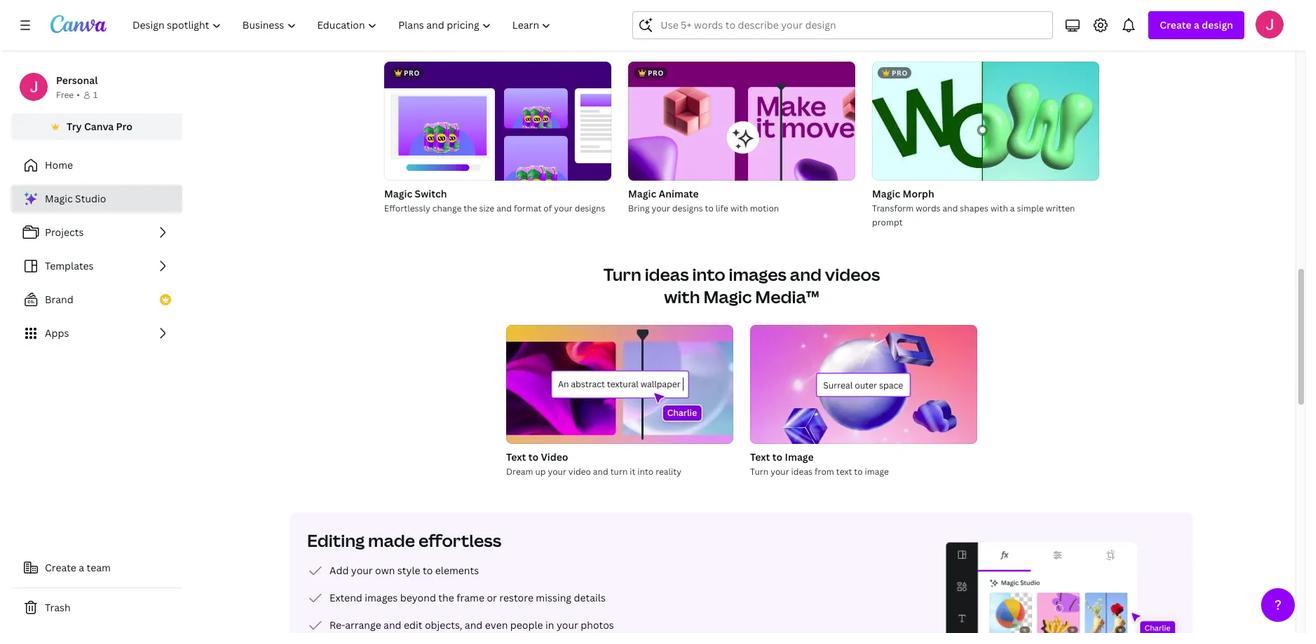 Task type: describe. For each thing, give the bounding box(es) containing it.
your inside magic switch effortlessly change the size and format of your designs
[[554, 203, 573, 215]]

1
[[93, 89, 98, 101]]

ideas inside text to image turn your ideas from text to image
[[791, 466, 813, 478]]

projects
[[45, 226, 84, 239]]

magic studio
[[45, 192, 106, 205]]

team
[[87, 562, 111, 575]]

pro for animate
[[648, 68, 664, 78]]

magic morph transform words and shapes with a simple written prompt
[[872, 187, 1075, 229]]

james peterson image
[[1256, 11, 1284, 39]]

add your own style to elements
[[329, 564, 479, 578]]

switch
[[415, 187, 447, 200]]

designs inside magic animate bring your designs to life with motion
[[672, 203, 703, 215]]

effortless
[[418, 529, 501, 552]]

home link
[[11, 151, 182, 179]]

projects link
[[11, 219, 182, 247]]

video
[[541, 451, 568, 464]]

arrange
[[345, 619, 381, 632]]

personal
[[56, 74, 98, 87]]

videos
[[825, 263, 880, 286]]

and inside text to video dream up your video and turn it into reality
[[593, 466, 608, 478]]

morph
[[903, 187, 934, 200]]

photos
[[581, 619, 614, 632]]

group for text to video
[[506, 325, 733, 444]]

prompt
[[872, 217, 903, 229]]

try canva pro button
[[11, 114, 182, 140]]

a for team
[[79, 562, 84, 575]]

0 horizontal spatial images
[[365, 592, 398, 605]]

canva
[[84, 120, 114, 133]]

pro for switch
[[404, 68, 420, 78]]

from
[[815, 466, 834, 478]]

turn
[[610, 466, 628, 478]]

missing
[[536, 592, 571, 605]]

Search search field
[[661, 12, 1025, 39]]

your right in
[[557, 619, 578, 632]]

turn inside the turn ideas into images and videos with magic media™
[[603, 263, 641, 286]]

transform
[[872, 203, 914, 215]]

image
[[785, 451, 814, 464]]

image
[[865, 466, 889, 478]]

magic animate bring your designs to life with motion
[[628, 187, 779, 215]]

magic switch group
[[384, 62, 611, 216]]

simple
[[1017, 203, 1044, 215]]

re-
[[329, 619, 345, 632]]

animate
[[659, 187, 699, 200]]

objects,
[[425, 619, 462, 632]]

style
[[397, 564, 420, 578]]

apps
[[45, 327, 69, 340]]

images inside the turn ideas into images and videos with magic media™
[[729, 263, 786, 286]]

create for create a team
[[45, 562, 76, 575]]

try canva pro
[[67, 120, 132, 133]]

brand
[[45, 293, 73, 306]]

magic switch effortlessly change the size and format of your designs
[[384, 187, 605, 215]]

and inside the turn ideas into images and videos with magic media™
[[790, 263, 822, 286]]

pro group for magic animate
[[628, 62, 855, 181]]

home
[[45, 158, 73, 172]]

into inside text to video dream up your video and turn it into reality
[[637, 466, 654, 478]]

0 horizontal spatial the
[[438, 592, 454, 605]]

text to image group
[[750, 325, 977, 480]]

people
[[510, 619, 543, 632]]

written
[[1046, 203, 1075, 215]]

create a team
[[45, 562, 111, 575]]

words
[[916, 203, 941, 215]]

pro
[[116, 120, 132, 133]]

bring
[[628, 203, 650, 215]]

and inside magic morph transform words and shapes with a simple written prompt
[[943, 203, 958, 215]]

to left image
[[772, 451, 782, 464]]

shapes
[[960, 203, 988, 215]]

magic for magic switch
[[384, 187, 412, 200]]

brand link
[[11, 286, 182, 314]]

apps link
[[11, 320, 182, 348]]

restore
[[499, 592, 533, 605]]

to inside magic animate bring your designs to life with motion
[[705, 203, 714, 215]]

turn inside text to image turn your ideas from text to image
[[750, 466, 769, 478]]

your inside text to video dream up your video and turn it into reality
[[548, 466, 566, 478]]

magic left studio
[[45, 192, 73, 205]]

it
[[630, 466, 635, 478]]

a for design
[[1194, 18, 1199, 32]]

trash
[[45, 601, 71, 615]]

or
[[487, 592, 497, 605]]

and left even
[[465, 619, 483, 632]]

magic switch image
[[384, 62, 611, 181]]

editing made effortless
[[307, 529, 501, 552]]

text to video image
[[506, 325, 733, 444]]

your right add
[[351, 564, 373, 578]]

group for text to image
[[750, 325, 977, 444]]



Task type: vqa. For each thing, say whether or not it's contained in the screenshot.
Creative within the Digital Annual Report Nonprofit Educat Website by Canva Creative Studio
no



Task type: locate. For each thing, give the bounding box(es) containing it.
list containing magic studio
[[11, 185, 182, 348]]

your down "video"
[[548, 466, 566, 478]]

magic inside magic animate bring your designs to life with motion
[[628, 187, 656, 200]]

0 horizontal spatial into
[[637, 466, 654, 478]]

0 vertical spatial the
[[464, 203, 477, 215]]

3 pro group from the left
[[872, 62, 1099, 181]]

in
[[545, 619, 554, 632]]

2 horizontal spatial pro group
[[872, 62, 1099, 181]]

1 horizontal spatial group
[[750, 325, 977, 444]]

0 vertical spatial turn
[[603, 263, 641, 286]]

list
[[11, 185, 182, 348], [307, 563, 614, 634]]

magic animate group
[[628, 62, 855, 216]]

pro group for magic switch
[[384, 62, 611, 181]]

into right it
[[637, 466, 654, 478]]

the inside magic switch effortlessly change the size and format of your designs
[[464, 203, 477, 215]]

text inside text to video dream up your video and turn it into reality
[[506, 451, 526, 464]]

1 vertical spatial turn
[[750, 466, 769, 478]]

your inside text to image turn your ideas from text to image
[[771, 466, 789, 478]]

of
[[544, 203, 552, 215]]

magic inside magic switch effortlessly change the size and format of your designs
[[384, 187, 412, 200]]

designs right of
[[575, 203, 605, 215]]

2 vertical spatial a
[[79, 562, 84, 575]]

with inside magic morph transform words and shapes with a simple written prompt
[[991, 203, 1008, 215]]

0 horizontal spatial list
[[11, 185, 182, 348]]

1 horizontal spatial pro group
[[628, 62, 855, 181]]

1 horizontal spatial list
[[307, 563, 614, 634]]

create a design
[[1160, 18, 1233, 32]]

text
[[506, 451, 526, 464], [750, 451, 770, 464]]

magic inside magic morph transform words and shapes with a simple written prompt
[[872, 187, 900, 200]]

text to image turn your ideas from text to image
[[750, 451, 889, 478]]

turn left from
[[750, 466, 769, 478]]

turn down 'bring'
[[603, 263, 641, 286]]

into down life
[[692, 263, 725, 286]]

1 text from the left
[[506, 451, 526, 464]]

turn
[[603, 263, 641, 286], [750, 466, 769, 478]]

0 horizontal spatial designs
[[575, 203, 605, 215]]

2 text from the left
[[750, 451, 770, 464]]

2 horizontal spatial with
[[991, 203, 1008, 215]]

0 horizontal spatial group
[[506, 325, 733, 444]]

1 horizontal spatial a
[[1010, 203, 1015, 215]]

elements
[[435, 564, 479, 578]]

magic animate image
[[628, 62, 855, 181]]

images down the own
[[365, 592, 398, 605]]

text to video dream up your video and turn it into reality
[[506, 451, 681, 478]]

the
[[464, 203, 477, 215], [438, 592, 454, 605]]

1 vertical spatial into
[[637, 466, 654, 478]]

and left turn on the bottom
[[593, 466, 608, 478]]

extend
[[329, 592, 362, 605]]

ideas inside the turn ideas into images and videos with magic media™
[[645, 263, 689, 286]]

text for text to video
[[506, 451, 526, 464]]

1 horizontal spatial ideas
[[791, 466, 813, 478]]

edit
[[404, 619, 422, 632]]

0 horizontal spatial a
[[79, 562, 84, 575]]

text to image image
[[750, 325, 977, 444]]

re-arrange and edit objects, and even people in your photos
[[329, 619, 614, 632]]

text to video group
[[506, 325, 733, 480]]

with
[[730, 203, 748, 215], [991, 203, 1008, 215], [664, 285, 700, 308]]

0 horizontal spatial ideas
[[645, 263, 689, 286]]

with for turn ideas into images and videos with magic media™
[[664, 285, 700, 308]]

1 vertical spatial create
[[45, 562, 76, 575]]

0 horizontal spatial with
[[664, 285, 700, 308]]

2 horizontal spatial a
[[1194, 18, 1199, 32]]

ideas
[[645, 263, 689, 286], [791, 466, 813, 478]]

0 horizontal spatial text
[[506, 451, 526, 464]]

designs down animate
[[672, 203, 703, 215]]

and left edit
[[384, 619, 401, 632]]

1 pro group from the left
[[384, 62, 611, 181]]

create for create a design
[[1160, 18, 1192, 32]]

video
[[568, 466, 591, 478]]

editing
[[307, 529, 365, 552]]

to up 'up'
[[528, 451, 538, 464]]

and inside magic switch effortlessly change the size and format of your designs
[[496, 203, 512, 215]]

try
[[67, 120, 82, 133]]

trash link
[[11, 594, 182, 623]]

1 horizontal spatial text
[[750, 451, 770, 464]]

to right style at the left
[[423, 564, 433, 578]]

1 horizontal spatial into
[[692, 263, 725, 286]]

1 vertical spatial list
[[307, 563, 614, 634]]

your
[[554, 203, 573, 215], [652, 203, 670, 215], [548, 466, 566, 478], [771, 466, 789, 478], [351, 564, 373, 578], [557, 619, 578, 632]]

with for magic morph transform words and shapes with a simple written prompt
[[991, 203, 1008, 215]]

1 horizontal spatial create
[[1160, 18, 1192, 32]]

a left simple
[[1010, 203, 1015, 215]]

to inside text to video dream up your video and turn it into reality
[[528, 451, 538, 464]]

0 vertical spatial into
[[692, 263, 725, 286]]

0 horizontal spatial turn
[[603, 263, 641, 286]]

list containing add your own style to elements
[[307, 563, 614, 634]]

create inside dropdown button
[[1160, 18, 1192, 32]]

1 pro from the left
[[404, 68, 420, 78]]

2 pro from the left
[[648, 68, 664, 78]]

dream
[[506, 466, 533, 478]]

extend images beyond the frame or restore missing details
[[329, 592, 606, 605]]

2 designs from the left
[[672, 203, 703, 215]]

create left design at the right
[[1160, 18, 1192, 32]]

into
[[692, 263, 725, 286], [637, 466, 654, 478]]

create left "team"
[[45, 562, 76, 575]]

1 group from the left
[[506, 325, 733, 444]]

0 vertical spatial a
[[1194, 18, 1199, 32]]

magic up transform
[[872, 187, 900, 200]]

even
[[485, 619, 508, 632]]

2 horizontal spatial pro
[[892, 68, 908, 78]]

magic studio link
[[11, 185, 182, 213]]

text
[[836, 466, 852, 478]]

0 horizontal spatial pro group
[[384, 62, 611, 181]]

images down motion
[[729, 263, 786, 286]]

pro for morph
[[892, 68, 908, 78]]

templates
[[45, 259, 94, 273]]

3 pro from the left
[[892, 68, 908, 78]]

1 horizontal spatial turn
[[750, 466, 769, 478]]

motion
[[750, 203, 779, 215]]

a inside dropdown button
[[1194, 18, 1199, 32]]

magic morph group
[[872, 62, 1099, 230]]

beyond
[[400, 592, 436, 605]]

made
[[368, 529, 415, 552]]

0 vertical spatial ideas
[[645, 263, 689, 286]]

your right of
[[554, 203, 573, 215]]

top level navigation element
[[123, 11, 563, 39]]

life
[[716, 203, 728, 215]]

magic
[[384, 187, 412, 200], [628, 187, 656, 200], [872, 187, 900, 200], [45, 192, 73, 205], [703, 285, 752, 308]]

templates link
[[11, 252, 182, 280]]

1 designs from the left
[[575, 203, 605, 215]]

1 vertical spatial the
[[438, 592, 454, 605]]

media™
[[755, 285, 819, 308]]

1 horizontal spatial designs
[[672, 203, 703, 215]]

0 horizontal spatial create
[[45, 562, 76, 575]]

a left design at the right
[[1194, 18, 1199, 32]]

a inside magic morph transform words and shapes with a simple written prompt
[[1010, 203, 1015, 215]]

a left "team"
[[79, 562, 84, 575]]

magic up 'bring'
[[628, 187, 656, 200]]

1 horizontal spatial with
[[730, 203, 748, 215]]

frame
[[457, 592, 484, 605]]

0 vertical spatial images
[[729, 263, 786, 286]]

None search field
[[633, 11, 1053, 39]]

free
[[56, 89, 74, 101]]

text up dream at left
[[506, 451, 526, 464]]

group
[[506, 325, 733, 444], [750, 325, 977, 444]]

with inside the turn ideas into images and videos with magic media™
[[664, 285, 700, 308]]

create
[[1160, 18, 1192, 32], [45, 562, 76, 575]]

the left size
[[464, 203, 477, 215]]

the left frame
[[438, 592, 454, 605]]

1 horizontal spatial pro
[[648, 68, 664, 78]]

magic up the effortlessly
[[384, 187, 412, 200]]

pro inside magic morph group
[[892, 68, 908, 78]]

1 horizontal spatial the
[[464, 203, 477, 215]]

a inside button
[[79, 562, 84, 575]]

your inside magic animate bring your designs to life with motion
[[652, 203, 670, 215]]

turn ideas into images and videos with magic media™
[[603, 263, 880, 308]]

size
[[479, 203, 494, 215]]

create a team button
[[11, 555, 182, 583]]

create inside button
[[45, 562, 76, 575]]

and right size
[[496, 203, 512, 215]]

pro inside magic animate group
[[648, 68, 664, 78]]

magic for magic animate
[[628, 187, 656, 200]]

add
[[329, 564, 349, 578]]

your down image
[[771, 466, 789, 478]]

text for text to image
[[750, 451, 770, 464]]

studio
[[75, 192, 106, 205]]

free •
[[56, 89, 80, 101]]

own
[[375, 564, 395, 578]]

images
[[729, 263, 786, 286], [365, 592, 398, 605]]

details
[[574, 592, 606, 605]]

2 group from the left
[[750, 325, 977, 444]]

magic for magic morph
[[872, 187, 900, 200]]

up
[[535, 466, 546, 478]]

magic inside the turn ideas into images and videos with magic media™
[[703, 285, 752, 308]]

1 vertical spatial a
[[1010, 203, 1015, 215]]

text inside text to image turn your ideas from text to image
[[750, 451, 770, 464]]

change
[[432, 203, 462, 215]]

reality
[[656, 466, 681, 478]]

pro
[[404, 68, 420, 78], [648, 68, 664, 78], [892, 68, 908, 78]]

1 vertical spatial images
[[365, 592, 398, 605]]

designs inside magic switch effortlessly change the size and format of your designs
[[575, 203, 605, 215]]

pro group for magic morph
[[872, 62, 1099, 181]]

and right words
[[943, 203, 958, 215]]

create a design button
[[1149, 11, 1244, 39]]

format
[[514, 203, 541, 215]]

effortlessly
[[384, 203, 430, 215]]

1 horizontal spatial images
[[729, 263, 786, 286]]

2 pro group from the left
[[628, 62, 855, 181]]

to left life
[[705, 203, 714, 215]]

pro group
[[384, 62, 611, 181], [628, 62, 855, 181], [872, 62, 1099, 181]]

a
[[1194, 18, 1199, 32], [1010, 203, 1015, 215], [79, 562, 84, 575]]

into inside the turn ideas into images and videos with magic media™
[[692, 263, 725, 286]]

text left image
[[750, 451, 770, 464]]

and left the videos
[[790, 263, 822, 286]]

pro inside magic switch group
[[404, 68, 420, 78]]

0 vertical spatial list
[[11, 185, 182, 348]]

•
[[77, 89, 80, 101]]

0 horizontal spatial pro
[[404, 68, 420, 78]]

0 vertical spatial create
[[1160, 18, 1192, 32]]

magic left media™
[[703, 285, 752, 308]]

to right text
[[854, 466, 863, 478]]

design
[[1202, 18, 1233, 32]]

your right 'bring'
[[652, 203, 670, 215]]

designs
[[575, 203, 605, 215], [672, 203, 703, 215]]

with inside magic animate bring your designs to life with motion
[[730, 203, 748, 215]]

magic morph image
[[872, 62, 1099, 181]]

1 vertical spatial ideas
[[791, 466, 813, 478]]



